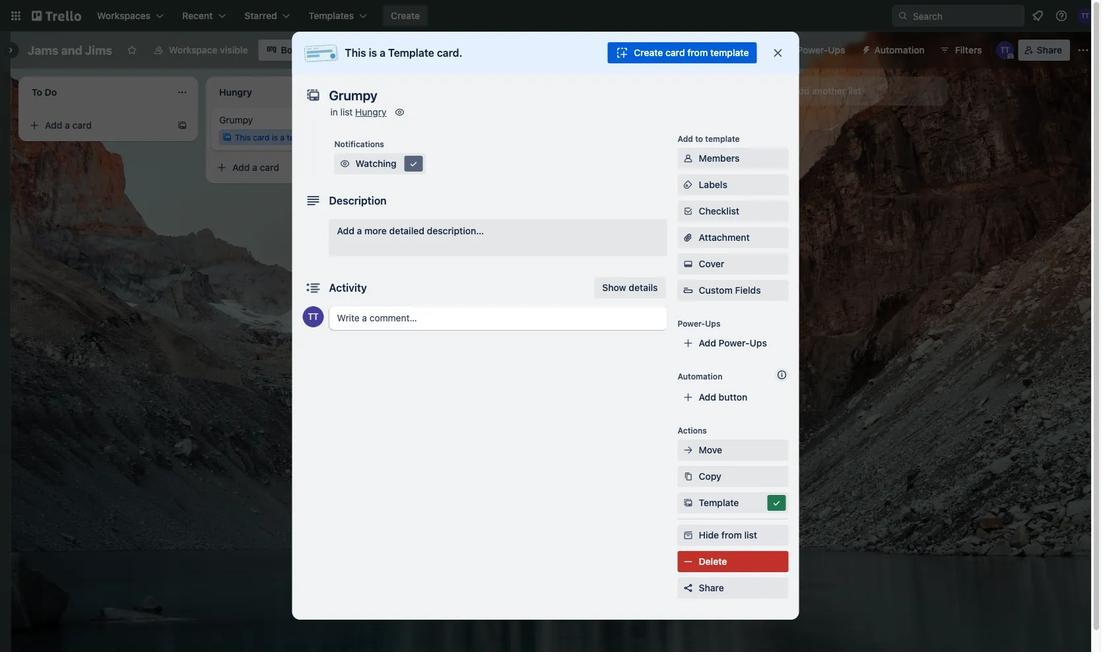 Task type: locate. For each thing, give the bounding box(es) containing it.
1 horizontal spatial share
[[1037, 45, 1063, 55]]

ups up another
[[828, 45, 846, 55]]

sm image inside cover link
[[682, 258, 695, 271]]

0 horizontal spatial create
[[391, 10, 420, 21]]

sm image down actions
[[682, 444, 695, 457]]

template
[[388, 47, 434, 59], [699, 498, 739, 509]]

0 vertical spatial list
[[849, 86, 862, 96]]

1 vertical spatial add a card
[[232, 162, 279, 173]]

1 horizontal spatial from
[[722, 530, 742, 541]]

hungry link
[[355, 107, 387, 118]]

1 vertical spatial automation
[[678, 372, 723, 381]]

copy
[[699, 471, 722, 482]]

sm image inside the checklist link
[[682, 205, 695, 218]]

1 horizontal spatial is
[[369, 47, 377, 59]]

card.
[[437, 47, 463, 59]]

1 vertical spatial share
[[699, 583, 724, 594]]

sm image inside copy link
[[682, 470, 695, 483]]

1 horizontal spatial power-ups
[[797, 45, 846, 55]]

from
[[688, 47, 708, 58], [722, 530, 742, 541]]

1 horizontal spatial power-
[[719, 338, 750, 349]]

add
[[792, 86, 810, 96], [45, 120, 62, 131], [678, 134, 693, 143], [232, 162, 250, 173], [337, 226, 355, 236], [699, 338, 717, 349], [699, 392, 717, 403]]

0 vertical spatial template
[[388, 47, 434, 59]]

add power-ups
[[699, 338, 767, 349]]

list right in
[[341, 107, 353, 118]]

sm image for cover
[[682, 258, 695, 271]]

1 horizontal spatial share button
[[1019, 40, 1071, 61]]

power-ups down custom
[[678, 319, 721, 328]]

hide from list link
[[678, 525, 789, 546]]

1 vertical spatial share button
[[678, 578, 789, 599]]

create inside button
[[634, 47, 663, 58]]

2 horizontal spatial power-
[[797, 45, 828, 55]]

list
[[849, 86, 862, 96], [341, 107, 353, 118], [745, 530, 758, 541]]

checklist
[[699, 206, 740, 217]]

1 horizontal spatial this
[[345, 47, 366, 59]]

grumpy link
[[219, 114, 372, 127]]

None text field
[[323, 83, 758, 107]]

0 horizontal spatial ups
[[705, 319, 721, 328]]

add button button
[[678, 387, 789, 408]]

power-
[[797, 45, 828, 55], [678, 319, 706, 328], [719, 338, 750, 349]]

automation down search image
[[875, 45, 925, 55]]

description
[[329, 194, 387, 207]]

this right customize views icon
[[345, 47, 366, 59]]

attachment
[[699, 232, 750, 243]]

list for add another list
[[849, 86, 862, 96]]

1 horizontal spatial add a card
[[232, 162, 279, 173]]

sm image inside labels link
[[682, 178, 695, 192]]

add a card button
[[24, 115, 172, 136], [211, 157, 359, 178]]

1 horizontal spatial ups
[[750, 338, 767, 349]]

1 horizontal spatial list
[[745, 530, 758, 541]]

0 horizontal spatial share button
[[678, 578, 789, 599]]

show
[[603, 282, 627, 293]]

add button
[[699, 392, 748, 403]]

automation up add button
[[678, 372, 723, 381]]

0 vertical spatial terry turtle (terryturtle) image
[[996, 41, 1015, 59]]

in
[[331, 107, 338, 118]]

this down grumpy
[[235, 133, 251, 142]]

filters button
[[936, 40, 986, 61]]

ups inside button
[[828, 45, 846, 55]]

sm image inside members link
[[682, 152, 695, 165]]

0 vertical spatial automation
[[875, 45, 925, 55]]

2 vertical spatial list
[[745, 530, 758, 541]]

this card is a template.
[[235, 133, 322, 142]]

is right customize views icon
[[369, 47, 377, 59]]

create card from template button
[[608, 42, 757, 63]]

create card from template
[[634, 47, 749, 58]]

ups down fields
[[750, 338, 767, 349]]

board link
[[259, 40, 315, 61]]

sm image inside hide from list link
[[682, 529, 695, 542]]

1 vertical spatial list
[[341, 107, 353, 118]]

create for create
[[391, 10, 420, 21]]

add a card
[[45, 120, 92, 131], [232, 162, 279, 173]]

create inside button
[[391, 10, 420, 21]]

0 vertical spatial this
[[345, 47, 366, 59]]

0 vertical spatial add a card
[[45, 120, 92, 131]]

automation button
[[856, 40, 933, 61]]

automation
[[875, 45, 925, 55], [678, 372, 723, 381]]

list up delete link in the right bottom of the page
[[745, 530, 758, 541]]

1 vertical spatial from
[[722, 530, 742, 541]]

0 vertical spatial share
[[1037, 45, 1063, 55]]

sm image inside watching button
[[407, 157, 420, 170]]

1 vertical spatial add a card button
[[211, 157, 359, 178]]

members
[[699, 153, 740, 164]]

sm image left delete
[[682, 555, 695, 569]]

sm image for watching
[[338, 157, 352, 170]]

show details
[[603, 282, 658, 293]]

filters
[[955, 45, 982, 55]]

0 vertical spatial from
[[688, 47, 708, 58]]

2 horizontal spatial list
[[849, 86, 862, 96]]

template down create button
[[388, 47, 434, 59]]

template down copy on the bottom of page
[[699, 498, 739, 509]]

0 horizontal spatial share
[[699, 583, 724, 594]]

0 vertical spatial power-
[[797, 45, 828, 55]]

show menu image
[[1077, 44, 1090, 57]]

sm image for template
[[682, 497, 695, 510]]

1 horizontal spatial create
[[634, 47, 663, 58]]

back to home image
[[32, 5, 81, 26]]

share
[[1037, 45, 1063, 55], [699, 583, 724, 594]]

1 vertical spatial power-
[[678, 319, 706, 328]]

attachment button
[[678, 227, 789, 248]]

template
[[711, 47, 749, 58], [706, 134, 740, 143]]

sm image inside move link
[[682, 444, 695, 457]]

list for hide from list
[[745, 530, 758, 541]]

0 horizontal spatial add a card button
[[24, 115, 172, 136]]

0 horizontal spatial add a card
[[45, 120, 92, 131]]

sm image left labels
[[682, 178, 695, 192]]

sm image inside delete link
[[682, 555, 695, 569]]

power-ups
[[797, 45, 846, 55], [678, 319, 721, 328]]

sm image right hungry link at the top of the page
[[393, 106, 406, 119]]

share button down 0 notifications icon
[[1019, 40, 1071, 61]]

list right another
[[849, 86, 862, 96]]

is down the grumpy 'link'
[[272, 133, 278, 142]]

and
[[61, 43, 82, 57]]

this for this is a template card.
[[345, 47, 366, 59]]

Board name text field
[[21, 40, 119, 61]]

0 horizontal spatial power-
[[678, 319, 706, 328]]

2 vertical spatial ups
[[750, 338, 767, 349]]

0 horizontal spatial terry turtle (terryturtle) image
[[303, 306, 324, 328]]

notifications
[[334, 139, 384, 149]]

add power-ups link
[[678, 333, 789, 354]]

list inside button
[[849, 86, 862, 96]]

1 horizontal spatial add a card button
[[211, 157, 359, 178]]

power-ups up add another list
[[797, 45, 846, 55]]

0 vertical spatial template
[[711, 47, 749, 58]]

members link
[[678, 148, 789, 169]]

this is a template card.
[[345, 47, 463, 59]]

cover link
[[678, 254, 789, 275]]

1 vertical spatial template
[[699, 498, 739, 509]]

share button down delete link in the right bottom of the page
[[678, 578, 789, 599]]

automation inside button
[[875, 45, 925, 55]]

share for the rightmost share button
[[1037, 45, 1063, 55]]

power- up add another list
[[797, 45, 828, 55]]

share button
[[1019, 40, 1071, 61], [678, 578, 789, 599]]

0 vertical spatial add a card button
[[24, 115, 172, 136]]

ups up add power-ups
[[705, 319, 721, 328]]

power- down custom fields 'button' at top right
[[719, 338, 750, 349]]

star or unstar board image
[[127, 45, 137, 55]]

0 horizontal spatial is
[[272, 133, 278, 142]]

share down delete
[[699, 583, 724, 594]]

detailed
[[389, 226, 425, 236]]

workspace visible
[[169, 45, 248, 55]]

watching
[[356, 158, 397, 169]]

terry turtle (terryturtle) image
[[996, 41, 1015, 59], [303, 306, 324, 328]]

1 horizontal spatial terry turtle (terryturtle) image
[[996, 41, 1015, 59]]

card inside create card from template button
[[666, 47, 685, 58]]

this
[[345, 47, 366, 59], [235, 133, 251, 142]]

share left show menu icon
[[1037, 45, 1063, 55]]

power- down custom
[[678, 319, 706, 328]]

2 horizontal spatial ups
[[828, 45, 846, 55]]

0 horizontal spatial this
[[235, 133, 251, 142]]

sm image
[[393, 106, 406, 119], [407, 157, 420, 170], [682, 178, 695, 192], [682, 444, 695, 457], [682, 555, 695, 569]]

grumpy
[[219, 115, 253, 125]]

sm image
[[856, 40, 875, 58], [682, 152, 695, 165], [338, 157, 352, 170], [682, 205, 695, 218], [682, 258, 695, 271], [682, 470, 695, 483], [682, 497, 695, 510], [770, 497, 784, 510], [682, 529, 695, 542]]

a
[[380, 47, 386, 59], [65, 120, 70, 131], [280, 133, 285, 142], [252, 162, 257, 173], [357, 226, 362, 236]]

sm image inside automation button
[[856, 40, 875, 58]]

0 vertical spatial share button
[[1019, 40, 1071, 61]]

0 vertical spatial create
[[391, 10, 420, 21]]

0 vertical spatial power-ups
[[797, 45, 846, 55]]

another
[[812, 86, 846, 96]]

2 vertical spatial power-
[[719, 338, 750, 349]]

jams and jims
[[28, 43, 112, 57]]

1 horizontal spatial automation
[[875, 45, 925, 55]]

1 vertical spatial create
[[634, 47, 663, 58]]

0 vertical spatial ups
[[828, 45, 846, 55]]

1 vertical spatial this
[[235, 133, 251, 142]]

sm image right watching
[[407, 157, 420, 170]]

is
[[369, 47, 377, 59], [272, 133, 278, 142]]

ups
[[828, 45, 846, 55], [705, 319, 721, 328], [750, 338, 767, 349]]

1 vertical spatial power-ups
[[678, 319, 721, 328]]

card
[[666, 47, 685, 58], [72, 120, 92, 131], [253, 133, 270, 142], [260, 162, 279, 173]]

0 notifications image
[[1030, 8, 1046, 24]]

search image
[[898, 11, 909, 21]]

0 horizontal spatial template
[[388, 47, 434, 59]]

0 horizontal spatial automation
[[678, 372, 723, 381]]

description…
[[427, 226, 484, 236]]

create
[[391, 10, 420, 21], [634, 47, 663, 58]]

delete
[[699, 556, 727, 567]]

sm image inside watching button
[[338, 157, 352, 170]]

1 horizontal spatial template
[[699, 498, 739, 509]]

0 horizontal spatial from
[[688, 47, 708, 58]]

template.
[[287, 133, 322, 142]]



Task type: vqa. For each thing, say whether or not it's contained in the screenshot.
THE "ZOHO" to the middle
no



Task type: describe. For each thing, give the bounding box(es) containing it.
template button
[[678, 493, 789, 514]]

from inside hide from list link
[[722, 530, 742, 541]]

template inside button
[[711, 47, 749, 58]]

0 horizontal spatial list
[[341, 107, 353, 118]]

fields
[[735, 285, 761, 296]]

hide
[[699, 530, 719, 541]]

add inside "link"
[[337, 226, 355, 236]]

1 vertical spatial is
[[272, 133, 278, 142]]

activity
[[329, 282, 367, 294]]

customize views image
[[321, 44, 335, 57]]

Write a comment text field
[[329, 306, 667, 330]]

Search field
[[909, 6, 1024, 26]]

a inside "link"
[[357, 226, 362, 236]]

to
[[696, 134, 703, 143]]

create from template… image
[[177, 120, 188, 131]]

template inside template button
[[699, 498, 739, 509]]

add a card for create from template… image's add a card button
[[232, 162, 279, 173]]

add a more detailed description…
[[337, 226, 484, 236]]

power-ups inside button
[[797, 45, 846, 55]]

details
[[629, 282, 658, 293]]

hungry
[[355, 107, 387, 118]]

add to template
[[678, 134, 740, 143]]

open information menu image
[[1055, 9, 1069, 22]]

jams
[[28, 43, 58, 57]]

switch to… image
[[9, 9, 22, 22]]

1 vertical spatial ups
[[705, 319, 721, 328]]

this for this card is a template.
[[235, 133, 251, 142]]

jims
[[85, 43, 112, 57]]

board
[[281, 45, 307, 55]]

custom
[[699, 285, 733, 296]]

copy link
[[678, 466, 789, 487]]

primary element
[[0, 0, 1102, 32]]

sm image for labels
[[682, 178, 695, 192]]

custom fields button
[[678, 284, 789, 297]]

sm image for delete
[[682, 555, 695, 569]]

add a card for create from template… icon's add a card button
[[45, 120, 92, 131]]

sm image for automation
[[856, 40, 875, 58]]

button
[[719, 392, 748, 403]]

hide from list
[[699, 530, 758, 541]]

actions
[[678, 426, 707, 435]]

add another list
[[792, 86, 862, 96]]

sm image for move
[[682, 444, 695, 457]]

0 horizontal spatial power-ups
[[678, 319, 721, 328]]

create from template… image
[[365, 162, 375, 173]]

move
[[699, 445, 723, 456]]

sm image for copy
[[682, 470, 695, 483]]

custom fields
[[699, 285, 761, 296]]

1 vertical spatial template
[[706, 134, 740, 143]]

labels
[[699, 179, 728, 190]]

share for left share button
[[699, 583, 724, 594]]

cover
[[699, 259, 725, 269]]

power-ups button
[[771, 40, 854, 61]]

workspace visible button
[[145, 40, 256, 61]]

show details link
[[595, 277, 666, 299]]

watching button
[[334, 153, 426, 174]]

in list hungry
[[331, 107, 387, 118]]

labels link
[[678, 174, 789, 195]]

add a more detailed description… link
[[329, 219, 667, 256]]

0 vertical spatial is
[[369, 47, 377, 59]]

1 vertical spatial terry turtle (terryturtle) image
[[303, 306, 324, 328]]

visible
[[220, 45, 248, 55]]

add another list button
[[769, 77, 948, 106]]

workspace
[[169, 45, 218, 55]]

move link
[[678, 440, 789, 461]]

sm image for hide from list
[[682, 529, 695, 542]]

add a card button for create from template… image
[[211, 157, 359, 178]]

sm image for checklist
[[682, 205, 695, 218]]

from inside create card from template button
[[688, 47, 708, 58]]

delete link
[[678, 551, 789, 573]]

create button
[[383, 5, 428, 26]]

add a card button for create from template… icon
[[24, 115, 172, 136]]

sm image for members
[[682, 152, 695, 165]]

terry turtle (terryturtle) image
[[1078, 8, 1094, 24]]

checklist link
[[678, 201, 789, 222]]

create for create card from template
[[634, 47, 663, 58]]

more
[[365, 226, 387, 236]]

power- inside button
[[797, 45, 828, 55]]



